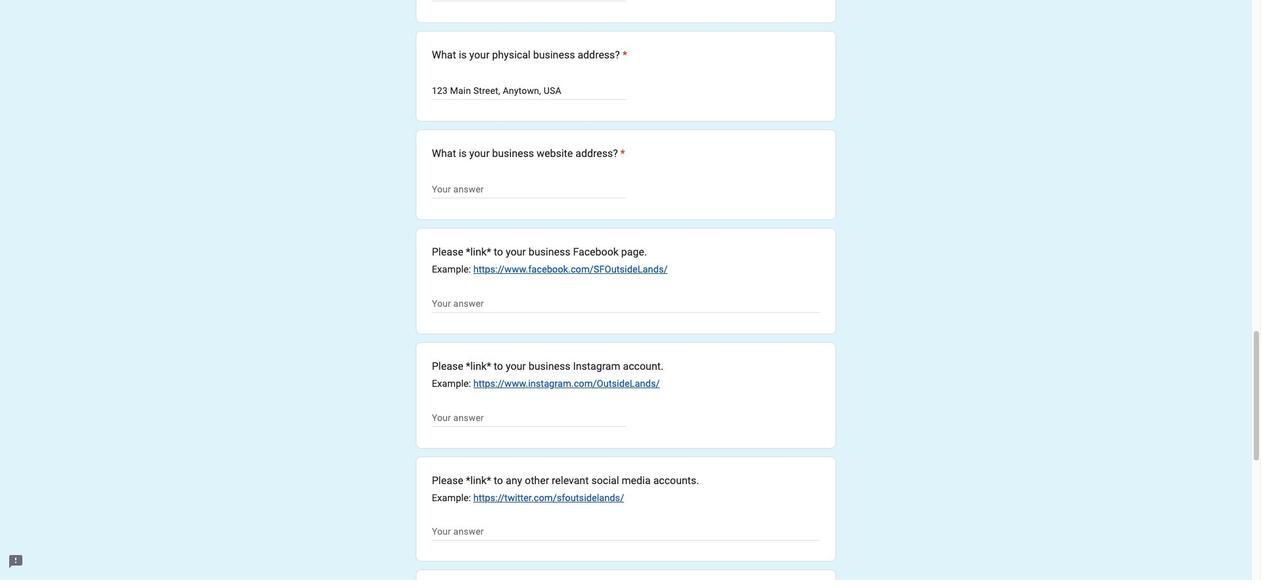 Task type: vqa. For each thing, say whether or not it's contained in the screenshot.
heading to the bottom
yes



Task type: locate. For each thing, give the bounding box(es) containing it.
1 vertical spatial required question element
[[618, 146, 625, 162]]

required question element
[[620, 48, 628, 63], [618, 146, 625, 162]]

None text field
[[432, 83, 626, 99], [432, 182, 626, 197], [432, 525, 820, 540], [432, 83, 626, 99], [432, 182, 626, 197], [432, 525, 820, 540]]

None url field
[[432, 296, 820, 312]]

heading
[[432, 48, 628, 63], [432, 146, 625, 162]]

2 heading from the top
[[432, 146, 625, 162]]

0 vertical spatial heading
[[432, 48, 628, 63]]

1 vertical spatial heading
[[432, 146, 625, 162]]

0 vertical spatial required question element
[[620, 48, 628, 63]]

required question element for 2nd heading
[[618, 146, 625, 162]]

None text field
[[432, 410, 626, 426]]



Task type: describe. For each thing, give the bounding box(es) containing it.
1 heading from the top
[[432, 48, 628, 63]]

report a problem to google image
[[8, 554, 24, 570]]

required question element for 1st heading
[[620, 48, 628, 63]]



